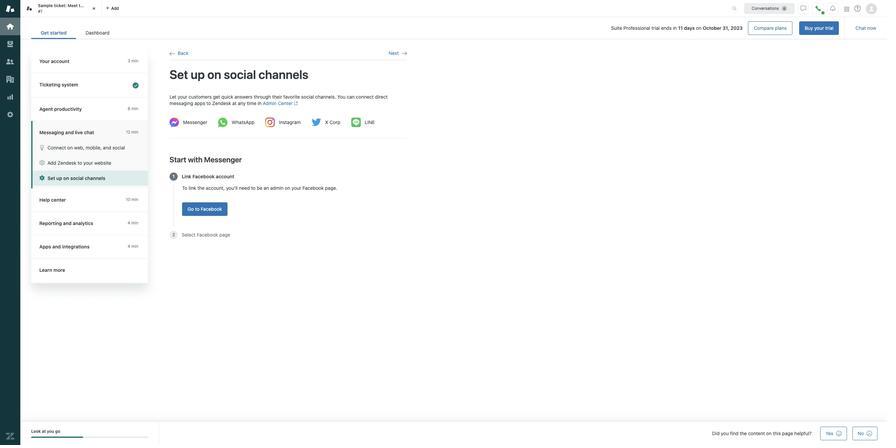 Task type: vqa. For each thing, say whether or not it's contained in the screenshot.
quick
yes



Task type: describe. For each thing, give the bounding box(es) containing it.
plans
[[776, 25, 787, 31]]

next button
[[389, 50, 407, 56]]

buy your trial button
[[800, 21, 840, 35]]

corp
[[330, 119, 341, 125]]

ticketing system
[[39, 82, 78, 88]]

reporting and analytics
[[39, 221, 93, 226]]

chat
[[856, 25, 867, 31]]

now
[[868, 25, 877, 31]]

admin center link
[[263, 101, 298, 106]]

tab containing sample ticket: meet the ticket
[[20, 0, 102, 17]]

conversations button
[[745, 3, 795, 14]]

get help image
[[855, 5, 861, 12]]

0 horizontal spatial at
[[42, 429, 46, 434]]

look at you go
[[31, 429, 60, 434]]

notifications image
[[831, 6, 836, 11]]

to right go
[[195, 206, 200, 212]]

set up on social channels inside button
[[48, 175, 105, 181]]

admin center
[[263, 101, 293, 106]]

set up on social channels button
[[33, 171, 148, 186]]

customers
[[189, 94, 212, 100]]

learn more
[[39, 267, 65, 273]]

4 for apps and integrations
[[128, 244, 130, 249]]

their
[[272, 94, 282, 100]]

through
[[254, 94, 271, 100]]

(opens in a new tab) image
[[293, 102, 298, 106]]

trial for your
[[826, 25, 834, 31]]

no button
[[853, 427, 878, 441]]

set inside button
[[48, 175, 55, 181]]

to inside let your customers get quick answers through their favorite social channels. you can connect direct messaging apps to zendesk at any time in
[[207, 101, 211, 106]]

3 min
[[128, 58, 138, 63]]

answers
[[235, 94, 253, 100]]

and inside button
[[103, 145, 111, 151]]

system
[[62, 82, 78, 88]]

button displays agent's chat status as invisible. image
[[801, 6, 807, 11]]

connect on web, mobile, and social button
[[33, 140, 148, 155]]

no
[[858, 431, 865, 437]]

1 vertical spatial page
[[783, 431, 794, 437]]

on inside button
[[67, 145, 73, 151]]

center
[[278, 101, 293, 106]]

progress bar image
[[31, 437, 83, 439]]

your inside let your customers get quick answers through their favorite social channels. you can connect direct messaging apps to zendesk at any time in
[[178, 94, 188, 100]]

did you find the content on this page helpful?
[[713, 431, 812, 437]]

help
[[39, 197, 50, 203]]

12
[[126, 130, 130, 135]]

look
[[31, 429, 41, 434]]

agent
[[39, 106, 53, 112]]

yes
[[826, 431, 834, 437]]

the inside start with messenger region
[[198, 185, 205, 191]]

to
[[182, 185, 187, 191]]

professional
[[624, 25, 651, 31]]

section containing suite professional trial ends in
[[124, 21, 840, 35]]

messaging
[[170, 101, 193, 106]]

find
[[731, 431, 739, 437]]

need
[[239, 185, 250, 191]]

ticket:
[[54, 3, 67, 8]]

an
[[264, 185, 269, 191]]

link
[[182, 174, 191, 179]]

productivity
[[54, 106, 82, 112]]

3
[[128, 58, 130, 63]]

0 horizontal spatial you
[[47, 429, 54, 434]]

did
[[713, 431, 720, 437]]

8 min
[[128, 106, 138, 111]]

next
[[389, 50, 399, 56]]

1
[[173, 174, 175, 179]]

account inside start with messenger region
[[216, 174, 234, 179]]

tab list containing get started
[[31, 26, 119, 39]]

to down web,
[[78, 160, 82, 166]]

go to facebook
[[188, 206, 222, 212]]

8
[[128, 106, 130, 111]]

main element
[[0, 0, 20, 446]]

go to facebook button
[[182, 203, 228, 216]]

quick
[[222, 94, 233, 100]]

x
[[325, 119, 329, 125]]

4 min for integrations
[[128, 244, 138, 249]]

channels inside content-title region
[[259, 67, 309, 82]]

add
[[111, 6, 119, 11]]

compare
[[754, 25, 774, 31]]

dashboard tab
[[76, 26, 119, 39]]

social inside connect on web, mobile, and social button
[[112, 145, 125, 151]]

apps
[[39, 244, 51, 250]]

your
[[39, 58, 50, 64]]

min for your account
[[132, 58, 138, 63]]

you'll
[[226, 185, 238, 191]]

channels.
[[315, 94, 336, 100]]

reporting image
[[6, 93, 15, 101]]

ticket
[[86, 3, 98, 8]]

progress-bar progress bar
[[31, 437, 148, 439]]

tabs tab list
[[20, 0, 726, 17]]

start with messenger region
[[170, 94, 407, 260]]

can
[[347, 94, 355, 100]]

compare plans button
[[749, 21, 793, 35]]

2
[[173, 232, 175, 237]]

4 for reporting and analytics
[[128, 221, 130, 226]]

chat now button
[[851, 21, 882, 35]]

messaging and live chat
[[39, 130, 94, 135]]

buy your trial
[[805, 25, 834, 31]]

account,
[[206, 185, 225, 191]]

on inside button
[[63, 175, 69, 181]]

the for sample ticket: meet the ticket #1
[[79, 3, 85, 8]]

2023
[[731, 25, 743, 31]]

zendesk inside let your customers get quick answers through their favorite social channels. you can connect direct messaging apps to zendesk at any time in
[[212, 101, 231, 106]]

more
[[53, 267, 65, 273]]

ticketing system button
[[31, 73, 147, 97]]

10 min
[[126, 197, 138, 202]]

0 vertical spatial account
[[51, 58, 69, 64]]

1 vertical spatial messenger
[[204, 155, 242, 164]]

content-title region
[[170, 67, 407, 83]]

on right days
[[697, 25, 702, 31]]

suite
[[612, 25, 623, 31]]

add zendesk to your website
[[48, 160, 111, 166]]

social inside "set up on social channels" button
[[70, 175, 84, 181]]

add button
[[102, 0, 123, 17]]

dashboard
[[86, 30, 110, 36]]

page inside start with messenger region
[[220, 232, 230, 238]]



Task type: locate. For each thing, give the bounding box(es) containing it.
get started
[[41, 30, 67, 36]]

close image
[[91, 5, 97, 12]]

0 horizontal spatial zendesk
[[58, 160, 76, 166]]

facebook right go
[[201, 206, 222, 212]]

web,
[[74, 145, 84, 151]]

31,
[[723, 25, 730, 31]]

1 horizontal spatial at
[[232, 101, 237, 106]]

ends
[[662, 25, 672, 31]]

trial left ends
[[652, 25, 660, 31]]

min for help center
[[132, 197, 138, 202]]

in left 11 on the right top of the page
[[674, 25, 677, 31]]

at right look
[[42, 429, 46, 434]]

1 vertical spatial account
[[216, 174, 234, 179]]

1 horizontal spatial account
[[216, 174, 234, 179]]

account
[[51, 58, 69, 64], [216, 174, 234, 179]]

social right favorite
[[301, 94, 314, 100]]

min inside messaging and live chat heading
[[132, 130, 138, 135]]

yes button
[[821, 427, 848, 441]]

1 vertical spatial the
[[198, 185, 205, 191]]

on left this
[[767, 431, 772, 437]]

on right admin
[[285, 185, 291, 191]]

customers image
[[6, 57, 15, 66]]

the right meet
[[79, 3, 85, 8]]

and for live
[[65, 130, 74, 135]]

zendesk support image
[[6, 4, 15, 13]]

link
[[189, 185, 196, 191]]

instagram image
[[266, 118, 275, 127]]

to
[[207, 101, 211, 106], [78, 160, 82, 166], [251, 185, 256, 191], [195, 206, 200, 212]]

favorite
[[284, 94, 300, 100]]

zendesk
[[212, 101, 231, 106], [58, 160, 76, 166]]

add zendesk to your website button
[[33, 155, 148, 171]]

4 min
[[128, 221, 138, 226], [128, 244, 138, 249]]

messaging and live chat heading
[[31, 121, 148, 140]]

in
[[674, 25, 677, 31], [258, 101, 262, 106]]

account right your
[[51, 58, 69, 64]]

1 4 min from the top
[[128, 221, 138, 226]]

facebook up link in the left of the page
[[193, 174, 215, 179]]

1 4 from the top
[[128, 221, 130, 226]]

0 vertical spatial set
[[170, 67, 188, 82]]

let
[[170, 94, 177, 100]]

select facebook page
[[182, 232, 230, 238]]

started
[[50, 30, 67, 36]]

your left website
[[83, 160, 93, 166]]

0 horizontal spatial trial
[[652, 25, 660, 31]]

1 horizontal spatial up
[[191, 67, 205, 82]]

facebook
[[193, 174, 215, 179], [303, 185, 324, 191], [201, 206, 222, 212], [197, 232, 218, 238]]

apps and integrations
[[39, 244, 90, 250]]

the for did you find the content on this page helpful?
[[740, 431, 747, 437]]

your right admin
[[292, 185, 301, 191]]

with
[[188, 155, 203, 164]]

your inside button
[[83, 160, 93, 166]]

4 min for analytics
[[128, 221, 138, 226]]

0 horizontal spatial channels
[[85, 175, 105, 181]]

messenger up link facebook account
[[204, 155, 242, 164]]

go
[[188, 206, 194, 212]]

0 vertical spatial messenger
[[183, 119, 207, 125]]

zendesk inside add zendesk to your website button
[[58, 160, 76, 166]]

you
[[47, 429, 54, 434], [721, 431, 729, 437]]

4
[[128, 221, 130, 226], [128, 244, 130, 249]]

0 vertical spatial set up on social channels
[[170, 67, 309, 82]]

2 4 min from the top
[[128, 244, 138, 249]]

#1
[[38, 9, 42, 14]]

let your customers get quick answers through their favorite social channels. you can connect direct messaging apps to zendesk at any time in
[[170, 94, 388, 106]]

live
[[75, 130, 83, 135]]

messaging
[[39, 130, 64, 135]]

learn more button
[[31, 259, 147, 282]]

agent productivity
[[39, 106, 82, 112]]

tab
[[20, 0, 102, 17]]

0 vertical spatial in
[[674, 25, 677, 31]]

social
[[224, 67, 256, 82], [301, 94, 314, 100], [112, 145, 125, 151], [70, 175, 84, 181]]

trial down 'notifications' icon
[[826, 25, 834, 31]]

any
[[238, 101, 246, 106]]

1 horizontal spatial set
[[170, 67, 188, 82]]

your
[[815, 25, 825, 31], [178, 94, 188, 100], [83, 160, 93, 166], [292, 185, 301, 191]]

1 horizontal spatial trial
[[826, 25, 834, 31]]

back button
[[170, 50, 189, 56]]

the right "find"
[[740, 431, 747, 437]]

1 vertical spatial zendesk
[[58, 160, 76, 166]]

at left "any" at the left top of page
[[232, 101, 237, 106]]

zendesk right add
[[58, 160, 76, 166]]

up up center
[[56, 175, 62, 181]]

set up on social channels inside content-title region
[[170, 67, 309, 82]]

integrations
[[62, 244, 90, 250]]

min for agent productivity
[[132, 106, 138, 111]]

0 vertical spatial channels
[[259, 67, 309, 82]]

helpful?
[[795, 431, 812, 437]]

0 horizontal spatial page
[[220, 232, 230, 238]]

messenger down apps
[[183, 119, 207, 125]]

learn
[[39, 267, 52, 273]]

set up on social channels up answers
[[170, 67, 309, 82]]

0 horizontal spatial set
[[48, 175, 55, 181]]

6 min from the top
[[132, 244, 138, 249]]

0 horizontal spatial in
[[258, 101, 262, 106]]

get
[[213, 94, 220, 100]]

facebook inside button
[[201, 206, 222, 212]]

2 trial from the left
[[826, 25, 834, 31]]

page right this
[[783, 431, 794, 437]]

0 vertical spatial page
[[220, 232, 230, 238]]

apps
[[195, 101, 205, 106]]

zendesk products image
[[845, 7, 850, 11]]

page.
[[325, 185, 338, 191]]

and left live
[[65, 130, 74, 135]]

3 min from the top
[[132, 130, 138, 135]]

page down go to facebook button
[[220, 232, 230, 238]]

zendesk image
[[6, 432, 15, 441]]

1 horizontal spatial zendesk
[[212, 101, 231, 106]]

0 horizontal spatial set up on social channels
[[48, 175, 105, 181]]

admin image
[[6, 110, 15, 119]]

set up on social channels down add zendesk to your website
[[48, 175, 105, 181]]

you left go
[[47, 429, 54, 434]]

your up messaging at top left
[[178, 94, 188, 100]]

1 horizontal spatial page
[[783, 431, 794, 437]]

get
[[41, 30, 49, 36]]

ticketing
[[39, 82, 60, 88]]

1 vertical spatial at
[[42, 429, 46, 434]]

0 vertical spatial 4
[[128, 221, 130, 226]]

on inside start with messenger region
[[285, 185, 291, 191]]

1 vertical spatial in
[[258, 101, 262, 106]]

get started image
[[6, 22, 15, 31]]

1 min from the top
[[132, 58, 138, 63]]

your right the buy
[[815, 25, 825, 31]]

2 min from the top
[[132, 106, 138, 111]]

min for messaging and live chat
[[132, 130, 138, 135]]

suite professional trial ends in 11 days on october 31, 2023
[[612, 25, 743, 31]]

on
[[697, 25, 702, 31], [208, 67, 221, 82], [67, 145, 73, 151], [63, 175, 69, 181], [285, 185, 291, 191], [767, 431, 772, 437]]

0 horizontal spatial the
[[79, 3, 85, 8]]

channels down add zendesk to your website button
[[85, 175, 105, 181]]

trial
[[652, 25, 660, 31], [826, 25, 834, 31]]

to left be at top left
[[251, 185, 256, 191]]

2 vertical spatial the
[[740, 431, 747, 437]]

social up answers
[[224, 67, 256, 82]]

2 4 from the top
[[128, 244, 130, 249]]

trial inside "button"
[[826, 25, 834, 31]]

1 vertical spatial set
[[48, 175, 55, 181]]

in down through
[[258, 101, 262, 106]]

time
[[247, 101, 257, 106]]

at inside let your customers get quick answers through their favorite social channels. you can connect direct messaging apps to zendesk at any time in
[[232, 101, 237, 106]]

0 vertical spatial at
[[232, 101, 237, 106]]

1 horizontal spatial the
[[198, 185, 205, 191]]

to right apps
[[207, 101, 211, 106]]

organizations image
[[6, 75, 15, 84]]

whatsapp
[[232, 119, 255, 125]]

up inside button
[[56, 175, 62, 181]]

1 vertical spatial up
[[56, 175, 62, 181]]

1 vertical spatial set up on social channels
[[48, 175, 105, 181]]

website
[[94, 160, 111, 166]]

x corp
[[325, 119, 341, 125]]

footer containing did you find the content on this page helpful?
[[20, 423, 888, 446]]

12 min
[[126, 130, 138, 135]]

facebook left the page.
[[303, 185, 324, 191]]

channels
[[259, 67, 309, 82], [85, 175, 105, 181]]

trial for professional
[[652, 25, 660, 31]]

social right mobile,
[[112, 145, 125, 151]]

your inside "button"
[[815, 25, 825, 31]]

and for analytics
[[63, 221, 72, 226]]

footer
[[20, 423, 888, 446]]

and left analytics
[[63, 221, 72, 226]]

and for integrations
[[52, 244, 61, 250]]

0 vertical spatial up
[[191, 67, 205, 82]]

start
[[170, 155, 186, 164]]

admin
[[270, 185, 284, 191]]

channels inside "set up on social channels" button
[[85, 175, 105, 181]]

and right mobile,
[[103, 145, 111, 151]]

up
[[191, 67, 205, 82], [56, 175, 62, 181]]

1 horizontal spatial in
[[674, 25, 677, 31]]

this
[[774, 431, 782, 437]]

and
[[65, 130, 74, 135], [103, 145, 111, 151], [63, 221, 72, 226], [52, 244, 61, 250]]

0 vertical spatial the
[[79, 3, 85, 8]]

views image
[[6, 40, 15, 49]]

1 vertical spatial channels
[[85, 175, 105, 181]]

select
[[182, 232, 196, 238]]

set down back button
[[170, 67, 188, 82]]

line
[[365, 119, 375, 125]]

section
[[124, 21, 840, 35]]

0 horizontal spatial up
[[56, 175, 62, 181]]

social inside let your customers get quick answers through their favorite social channels. you can connect direct messaging apps to zendesk at any time in
[[301, 94, 314, 100]]

the right link in the left of the page
[[198, 185, 205, 191]]

the inside footer
[[740, 431, 747, 437]]

zendesk down get
[[212, 101, 231, 106]]

min for apps and integrations
[[132, 244, 138, 249]]

link facebook account
[[182, 174, 234, 179]]

channels up the their
[[259, 67, 309, 82]]

days
[[685, 25, 695, 31]]

set
[[170, 67, 188, 82], [48, 175, 55, 181]]

1 trial from the left
[[652, 25, 660, 31]]

back
[[178, 50, 189, 56]]

the inside "sample ticket: meet the ticket #1"
[[79, 3, 85, 8]]

account up you'll
[[216, 174, 234, 179]]

min for reporting and analytics
[[132, 221, 138, 226]]

you right did
[[721, 431, 729, 437]]

1 vertical spatial 4 min
[[128, 244, 138, 249]]

help center
[[39, 197, 66, 203]]

1 horizontal spatial channels
[[259, 67, 309, 82]]

social down add zendesk to your website
[[70, 175, 84, 181]]

on inside region
[[208, 67, 221, 82]]

5 min from the top
[[132, 221, 138, 226]]

start with messenger
[[170, 155, 242, 164]]

on left web,
[[67, 145, 73, 151]]

october
[[703, 25, 722, 31]]

0 horizontal spatial account
[[51, 58, 69, 64]]

in inside let your customers get quick answers through their favorite social channels. you can connect direct messaging apps to zendesk at any time in
[[258, 101, 262, 106]]

10
[[126, 197, 130, 202]]

and inside heading
[[65, 130, 74, 135]]

on up get
[[208, 67, 221, 82]]

set up on social channels
[[170, 67, 309, 82], [48, 175, 105, 181]]

and right apps at left
[[52, 244, 61, 250]]

be
[[257, 185, 263, 191]]

2 horizontal spatial the
[[740, 431, 747, 437]]

up inside content-title region
[[191, 67, 205, 82]]

social inside content-title region
[[224, 67, 256, 82]]

messenger
[[183, 119, 207, 125], [204, 155, 242, 164]]

tab list
[[31, 26, 119, 39]]

October 31, 2023 text field
[[703, 25, 743, 31]]

set inside content-title region
[[170, 67, 188, 82]]

your account
[[39, 58, 69, 64]]

content
[[749, 431, 765, 437]]

facebook right select
[[197, 232, 218, 238]]

connect on web, mobile, and social
[[48, 145, 125, 151]]

up up customers
[[191, 67, 205, 82]]

set down add
[[48, 175, 55, 181]]

on down add zendesk to your website
[[63, 175, 69, 181]]

compare plans
[[754, 25, 787, 31]]

4 min from the top
[[132, 197, 138, 202]]

0 vertical spatial 4 min
[[128, 221, 138, 226]]

connect
[[48, 145, 66, 151]]

0 vertical spatial zendesk
[[212, 101, 231, 106]]

1 vertical spatial 4
[[128, 244, 130, 249]]

1 horizontal spatial set up on social channels
[[170, 67, 309, 82]]

1 horizontal spatial you
[[721, 431, 729, 437]]



